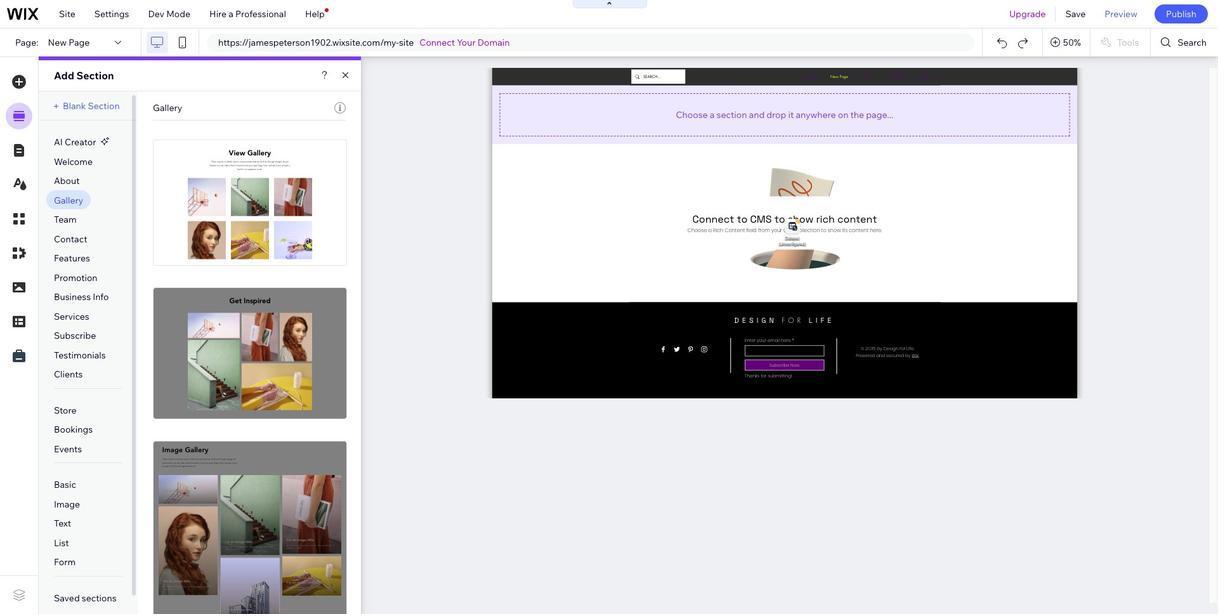 Task type: vqa. For each thing, say whether or not it's contained in the screenshot.
Decorative
no



Task type: locate. For each thing, give the bounding box(es) containing it.
hire a professional
[[210, 8, 286, 20]]

search button
[[1152, 29, 1219, 56]]

drop
[[767, 109, 787, 120]]

and
[[749, 109, 765, 120]]

0 horizontal spatial a
[[229, 8, 234, 20]]

tools
[[1118, 37, 1140, 48]]

choose a section and drop it anywhere on the page...
[[676, 109, 894, 120]]

dev mode
[[148, 8, 190, 20]]

on
[[838, 109, 849, 120]]

ai creator
[[54, 136, 96, 148]]

tools button
[[1091, 29, 1151, 56]]

section
[[76, 69, 114, 82], [88, 100, 120, 112]]

image
[[54, 499, 80, 510]]

saved
[[54, 593, 80, 604]]

search
[[1178, 37, 1207, 48]]

section right the blank
[[88, 100, 120, 112]]

save button
[[1057, 0, 1096, 28]]

publish
[[1167, 8, 1197, 20]]

1 vertical spatial section
[[88, 100, 120, 112]]

info
[[93, 291, 109, 303]]

sections
[[82, 593, 117, 604]]

preview
[[1105, 8, 1138, 20]]

gallery
[[153, 102, 182, 114], [54, 195, 83, 206]]

0 vertical spatial a
[[229, 8, 234, 20]]

1 horizontal spatial a
[[710, 109, 715, 120]]

blank
[[63, 100, 86, 112]]

1 vertical spatial a
[[710, 109, 715, 120]]

text
[[54, 518, 71, 530]]

choose
[[676, 109, 708, 120]]

a left the section on the right of page
[[710, 109, 715, 120]]

a right "hire"
[[229, 8, 234, 20]]

business info
[[54, 291, 109, 303]]

0 horizontal spatial gallery
[[54, 195, 83, 206]]

about
[[54, 175, 80, 187]]

page
[[69, 37, 90, 48]]

events
[[54, 444, 82, 455]]

0 vertical spatial section
[[76, 69, 114, 82]]

section
[[717, 109, 747, 120]]

new
[[48, 37, 67, 48]]

publish button
[[1155, 4, 1209, 23]]

team
[[54, 214, 77, 225]]

save
[[1066, 8, 1086, 20]]

a
[[229, 8, 234, 20], [710, 109, 715, 120]]

section up blank section at left top
[[76, 69, 114, 82]]

clients
[[54, 369, 83, 380]]

it
[[789, 109, 794, 120]]

1 horizontal spatial gallery
[[153, 102, 182, 114]]



Task type: describe. For each thing, give the bounding box(es) containing it.
contact
[[54, 233, 87, 245]]

ai
[[54, 136, 63, 148]]

testimonials
[[54, 350, 106, 361]]

add section
[[54, 69, 114, 82]]

upgrade
[[1010, 8, 1046, 20]]

promotion
[[54, 272, 98, 284]]

blank section
[[63, 100, 120, 112]]

1 vertical spatial gallery
[[54, 195, 83, 206]]

your
[[457, 37, 476, 48]]

a for professional
[[229, 8, 234, 20]]

preview button
[[1096, 0, 1148, 28]]

bookings
[[54, 424, 93, 436]]

saved sections
[[54, 593, 117, 604]]

anywhere
[[796, 109, 836, 120]]

help
[[305, 8, 325, 20]]

features
[[54, 253, 90, 264]]

domain
[[478, 37, 510, 48]]

basic
[[54, 479, 76, 491]]

mode
[[166, 8, 190, 20]]

page...
[[867, 109, 894, 120]]

add
[[54, 69, 74, 82]]

https://jamespeterson1902.wixsite.com/my-site connect your domain
[[218, 37, 510, 48]]

a for section
[[710, 109, 715, 120]]

welcome
[[54, 156, 93, 167]]

new page
[[48, 37, 90, 48]]

section for add section
[[76, 69, 114, 82]]

dev
[[148, 8, 164, 20]]

creator
[[65, 136, 96, 148]]

store
[[54, 405, 76, 416]]

site
[[59, 8, 75, 20]]

business
[[54, 291, 91, 303]]

site
[[399, 37, 414, 48]]

50%
[[1064, 37, 1082, 48]]

connect
[[420, 37, 455, 48]]

form
[[54, 557, 76, 568]]

services
[[54, 311, 89, 322]]

subscribe
[[54, 330, 96, 342]]

hire
[[210, 8, 227, 20]]

section for blank section
[[88, 100, 120, 112]]

50% button
[[1044, 29, 1091, 56]]

0 vertical spatial gallery
[[153, 102, 182, 114]]

settings
[[94, 8, 129, 20]]

list
[[54, 538, 69, 549]]

professional
[[236, 8, 286, 20]]

https://jamespeterson1902.wixsite.com/my-
[[218, 37, 399, 48]]

the
[[851, 109, 865, 120]]



